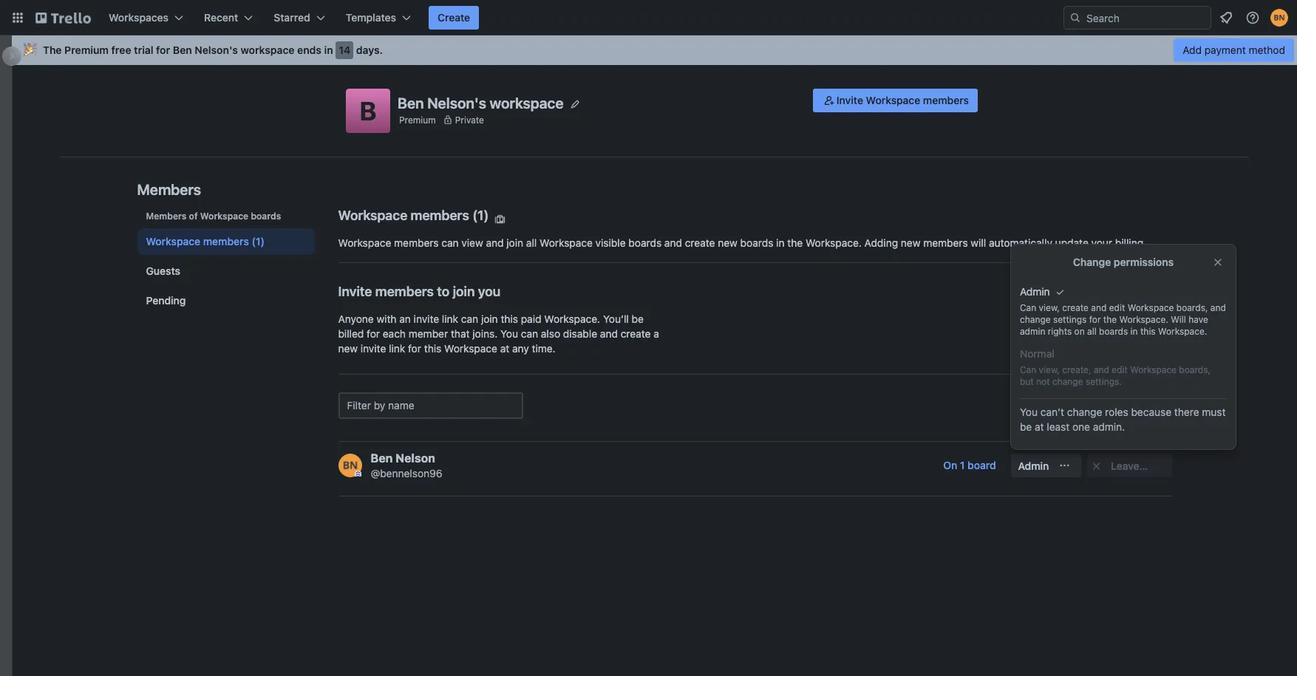 Task type: vqa. For each thing, say whether or not it's contained in the screenshot.
clarkrunnerman@gmail.com
no



Task type: describe. For each thing, give the bounding box(es) containing it.
edit
[[1109, 302, 1125, 313]]

disable
[[563, 327, 597, 340]]

starred
[[274, 11, 310, 24]]

invite for invite with link
[[1093, 317, 1120, 330]]

add payment method link
[[1174, 38, 1294, 62]]

0 horizontal spatial can
[[441, 236, 459, 249]]

primary element
[[0, 0, 1297, 35]]

will
[[1170, 314, 1186, 325]]

on
[[943, 459, 957, 472]]

Search field
[[1081, 7, 1211, 29]]

)
[[484, 208, 489, 223]]

for left each
[[367, 327, 380, 340]]

sm image inside invite workspace members button
[[822, 93, 836, 108]]

1 vertical spatial join
[[453, 284, 475, 299]]

workspace inside button
[[866, 94, 920, 106]]

invite workspace members
[[836, 94, 969, 106]]

visible
[[595, 236, 626, 249]]

you
[[478, 284, 501, 299]]

recent
[[204, 11, 238, 24]]

for inside banner
[[156, 44, 170, 56]]

automatically
[[989, 236, 1052, 249]]

back to home image
[[35, 6, 91, 30]]

anyone with an invite link can join this paid workspace. you'll be billed for each member that joins. you can also disable and create a new invite link for this workspace at any time.
[[338, 313, 659, 355]]

b button
[[346, 89, 390, 133]]

pending link
[[137, 287, 314, 314]]

leave… link
[[1087, 454, 1172, 477]]

invite for invite workspace members
[[836, 94, 863, 106]]

must
[[1202, 406, 1225, 418]]

to
[[437, 284, 450, 299]]

1 horizontal spatial invite
[[414, 313, 439, 325]]

templates
[[346, 11, 396, 24]]

workspaces
[[109, 11, 169, 24]]

that
[[451, 327, 470, 340]]

boards,
[[1176, 302, 1208, 313]]

recent button
[[195, 6, 262, 30]]

settings
[[1053, 314, 1086, 325]]

time.
[[532, 342, 556, 355]]

with for anyone
[[377, 313, 397, 325]]

with for invite
[[1122, 317, 1143, 330]]

at inside anyone with an invite link can join this paid workspace. you'll be billed for each member that joins. you can also disable and create a new invite link for this workspace at any time.
[[500, 342, 509, 355]]

new inside anyone with an invite link can join this paid workspace. you'll be billed for each member that joins. you can also disable and create a new invite link for this workspace at any time.
[[338, 342, 358, 355]]

ben nelson's workspace
[[398, 94, 564, 111]]

joins.
[[472, 327, 498, 340]]

each
[[383, 327, 406, 340]]

have
[[1188, 314, 1208, 325]]

add
[[1183, 44, 1202, 56]]

0 horizontal spatial link
[[389, 342, 405, 355]]

0 notifications image
[[1217, 9, 1235, 27]]

adding
[[864, 236, 898, 249]]

change
[[1073, 256, 1111, 268]]

be inside anyone with an invite link can join this paid workspace. you'll be billed for each member that joins. you can also disable and create a new invite link for this workspace at any time.
[[632, 313, 644, 325]]

you'll
[[603, 313, 629, 325]]

members for members
[[137, 181, 201, 198]]

create inside anyone with an invite link can join this paid workspace. you'll be billed for each member that joins. you can also disable and create a new invite link for this workspace at any time.
[[621, 327, 651, 340]]

sm image inside admin link
[[1057, 458, 1072, 473]]

0 vertical spatial workspace
[[241, 44, 295, 56]]

14
[[339, 44, 350, 56]]

ben nelson @bennelson96
[[371, 452, 442, 480]]

1 vertical spatial in
[[776, 236, 784, 249]]

trial
[[134, 44, 153, 56]]

in inside banner
[[324, 44, 333, 56]]

0 vertical spatial this
[[501, 313, 518, 325]]

0 vertical spatial create
[[685, 236, 715, 249]]

of
[[189, 211, 198, 222]]

invite with link button
[[1063, 312, 1172, 336]]

1 vertical spatial invite
[[361, 342, 386, 355]]

admin.
[[1093, 421, 1125, 433]]

can view, create and edit workspace boards, and change settings for the workspace. will have admin rights on all boards in this workspace.
[[1020, 302, 1226, 337]]

Filter by name text field
[[338, 392, 523, 419]]

ben for ben nelson's workspace
[[398, 94, 424, 111]]

will
[[971, 236, 986, 249]]

and right visible
[[664, 236, 682, 249]]

you can't change roles because there must be at least one admin.
[[1020, 406, 1225, 433]]

1 horizontal spatial link
[[442, 313, 458, 325]]

invite workspace members button
[[813, 89, 978, 112]]

nelson's inside banner
[[195, 44, 238, 56]]

workspace members can view and join all workspace visible boards and create new boards in the workspace. adding new members will automatically update your billing.
[[338, 236, 1146, 249]]

🎉
[[24, 44, 37, 56]]

0 vertical spatial workspace members
[[338, 208, 469, 223]]

2 horizontal spatial new
[[901, 236, 920, 249]]

( 1 )
[[472, 208, 489, 223]]

and left edit at the top of the page
[[1091, 302, 1106, 313]]

invite with link
[[1093, 317, 1163, 330]]

admin link
[[1011, 454, 1081, 477]]

2 horizontal spatial can
[[521, 327, 538, 340]]

guests
[[146, 265, 180, 277]]

on
[[1074, 326, 1084, 337]]

be inside you can't change roles because there must be at least one admin.
[[1020, 421, 1032, 433]]

1 horizontal spatial workspace
[[490, 94, 564, 111]]

starred button
[[265, 6, 334, 30]]

this member is an admin of this workspace. image
[[354, 471, 361, 477]]

this inside can view, create and edit workspace boards, and change settings for the workspace. will have admin rights on all boards in this workspace.
[[1140, 326, 1155, 337]]

one
[[1072, 421, 1090, 433]]

roles
[[1105, 406, 1128, 418]]

create button
[[429, 6, 479, 30]]

1 vertical spatial admin
[[1018, 460, 1049, 472]]

1 vertical spatial nelson's
[[427, 94, 486, 111]]

members for members of workspace boards
[[146, 211, 187, 222]]

premium inside banner
[[64, 44, 109, 56]]

on 1 board link
[[935, 454, 1005, 477]]

least
[[1046, 421, 1069, 433]]

and right the boards,
[[1210, 302, 1226, 313]]

a
[[654, 327, 659, 340]]

add payment method
[[1183, 44, 1285, 56]]

the inside can view, create and edit workspace boards, and change settings for the workspace. will have admin rights on all boards in this workspace.
[[1103, 314, 1116, 325]]



Task type: locate. For each thing, give the bounding box(es) containing it.
boards
[[251, 211, 281, 222], [628, 236, 662, 249], [740, 236, 773, 249], [1099, 326, 1128, 337]]

workspace inside anyone with an invite link can join this paid workspace. you'll be billed for each member that joins. you can also disable and create a new invite link for this workspace at any time.
[[444, 342, 497, 355]]

1 vertical spatial the
[[1103, 314, 1116, 325]]

1 vertical spatial members
[[146, 211, 187, 222]]

1 up view
[[477, 208, 484, 223]]

workspace
[[241, 44, 295, 56], [490, 94, 564, 111]]

2 vertical spatial create
[[621, 327, 651, 340]]

change permissions
[[1073, 256, 1173, 268]]

link down each
[[389, 342, 405, 355]]

the
[[787, 236, 803, 249], [1103, 314, 1116, 325]]

1 horizontal spatial be
[[1020, 421, 1032, 433]]

invite
[[414, 313, 439, 325], [361, 342, 386, 355]]

in inside can view, create and edit workspace boards, and change settings for the workspace. will have admin rights on all boards in this workspace.
[[1130, 326, 1137, 337]]

invite
[[836, 94, 863, 106], [338, 284, 372, 299], [1093, 317, 1120, 330]]

workspace
[[866, 94, 920, 106], [338, 208, 407, 223], [200, 211, 248, 222], [146, 235, 200, 248], [338, 236, 391, 249], [540, 236, 593, 249], [1127, 302, 1174, 313], [444, 342, 497, 355]]

board
[[967, 459, 996, 472]]

ben nelson (bennelson96) image
[[1270, 9, 1288, 27]]

can left view
[[441, 236, 459, 249]]

workspace. left 'adding'
[[806, 236, 862, 249]]

invite down each
[[361, 342, 386, 355]]

0 horizontal spatial invite
[[338, 284, 372, 299]]

can't
[[1040, 406, 1064, 418]]

can
[[1020, 302, 1036, 313]]

admin
[[1020, 285, 1052, 298], [1018, 460, 1049, 472]]

workspaces button
[[100, 6, 192, 30]]

2 horizontal spatial join
[[506, 236, 523, 249]]

can
[[441, 236, 459, 249], [461, 313, 478, 325], [521, 327, 538, 340]]

all
[[526, 236, 537, 249], [1087, 326, 1096, 337]]

2 horizontal spatial ben
[[398, 94, 424, 111]]

0 horizontal spatial all
[[526, 236, 537, 249]]

1 vertical spatial be
[[1020, 421, 1032, 433]]

0 vertical spatial at
[[500, 342, 509, 355]]

ben right b
[[398, 94, 424, 111]]

change up admin
[[1020, 314, 1050, 325]]

2 vertical spatial this
[[424, 342, 441, 355]]

1 vertical spatial this
[[1140, 326, 1155, 337]]

method
[[1249, 44, 1285, 56]]

at inside you can't change roles because there must be at least one admin.
[[1034, 421, 1044, 433]]

1 horizontal spatial premium
[[399, 114, 436, 125]]

change inside you can't change roles because there must be at least one admin.
[[1067, 406, 1102, 418]]

create
[[685, 236, 715, 249], [1062, 302, 1088, 313], [621, 327, 651, 340]]

(1)
[[252, 235, 265, 248]]

2 horizontal spatial invite
[[1093, 317, 1120, 330]]

0 horizontal spatial new
[[338, 342, 358, 355]]

members left of
[[146, 211, 187, 222]]

1 vertical spatial 1
[[960, 459, 965, 472]]

ben for ben nelson @bennelson96
[[371, 452, 393, 465]]

0 horizontal spatial workspace members
[[146, 235, 249, 248]]

create inside can view, create and edit workspace boards, and change settings for the workspace. will have admin rights on all boards in this workspace.
[[1062, 302, 1088, 313]]

confetti image
[[24, 44, 37, 56]]

1 horizontal spatial create
[[685, 236, 715, 249]]

change up one
[[1067, 406, 1102, 418]]

1 vertical spatial ben
[[398, 94, 424, 111]]

link inside button
[[1146, 317, 1163, 330]]

nelson's up "private" at the left of page
[[427, 94, 486, 111]]

workspace. down will
[[1158, 326, 1207, 337]]

2 vertical spatial in
[[1130, 326, 1137, 337]]

your
[[1091, 236, 1112, 249]]

pending
[[146, 294, 186, 307]]

join
[[506, 236, 523, 249], [453, 284, 475, 299], [481, 313, 498, 325]]

new
[[718, 236, 737, 249], [901, 236, 920, 249], [338, 342, 358, 355]]

0 horizontal spatial premium
[[64, 44, 109, 56]]

sm image
[[822, 93, 836, 108], [493, 212, 507, 227], [1052, 285, 1067, 299], [1057, 458, 1072, 473]]

permissions
[[1113, 256, 1173, 268]]

and
[[486, 236, 504, 249], [664, 236, 682, 249], [1091, 302, 1106, 313], [1210, 302, 1226, 313], [600, 327, 618, 340]]

billed
[[338, 327, 364, 340]]

be right you'll on the left top of page
[[632, 313, 644, 325]]

0 vertical spatial admin
[[1020, 285, 1052, 298]]

1 horizontal spatial all
[[1087, 326, 1096, 337]]

1 vertical spatial workspace
[[490, 94, 564, 111]]

1 horizontal spatial join
[[481, 313, 498, 325]]

1 vertical spatial can
[[461, 313, 478, 325]]

billing.
[[1115, 236, 1146, 249]]

all inside can view, create and edit workspace boards, and change settings for the workspace. will have admin rights on all boards in this workspace.
[[1087, 326, 1096, 337]]

for right trial
[[156, 44, 170, 56]]

change
[[1020, 314, 1050, 325], [1067, 406, 1102, 418]]

and right view
[[486, 236, 504, 249]]

0 vertical spatial invite
[[414, 313, 439, 325]]

can down paid
[[521, 327, 538, 340]]

create
[[438, 11, 470, 24]]

on 1 board
[[943, 459, 996, 472]]

guests link
[[137, 258, 314, 285]]

0 vertical spatial in
[[324, 44, 333, 56]]

with down edit at the top of the page
[[1122, 317, 1143, 330]]

join right view
[[506, 236, 523, 249]]

2 vertical spatial ben
[[371, 452, 393, 465]]

and down you'll on the left top of page
[[600, 327, 618, 340]]

2 vertical spatial can
[[521, 327, 538, 340]]

any
[[512, 342, 529, 355]]

you inside you can't change roles because there must be at least one admin.
[[1020, 406, 1037, 418]]

for
[[156, 44, 170, 56], [1089, 314, 1100, 325], [367, 327, 380, 340], [408, 342, 421, 355]]

1 horizontal spatial change
[[1067, 406, 1102, 418]]

workspace members
[[338, 208, 469, 223], [146, 235, 249, 248]]

private
[[455, 114, 484, 125]]

1 vertical spatial all
[[1087, 326, 1096, 337]]

1 vertical spatial workspace members
[[146, 235, 249, 248]]

1 vertical spatial invite
[[338, 284, 372, 299]]

admin up can
[[1020, 285, 1052, 298]]

admin
[[1020, 326, 1045, 337]]

all right view
[[526, 236, 537, 249]]

with inside button
[[1122, 317, 1143, 330]]

0 vertical spatial members
[[137, 181, 201, 198]]

join right to
[[453, 284, 475, 299]]

0 vertical spatial join
[[506, 236, 523, 249]]

1 horizontal spatial nelson's
[[427, 94, 486, 111]]

with up each
[[377, 313, 397, 325]]

view
[[461, 236, 483, 249]]

you inside anyone with an invite link can join this paid workspace. you'll be billed for each member that joins. you can also disable and create a new invite link for this workspace at any time.
[[500, 327, 518, 340]]

nelson's
[[195, 44, 238, 56], [427, 94, 486, 111]]

0 horizontal spatial invite
[[361, 342, 386, 355]]

0 vertical spatial 1
[[477, 208, 484, 223]]

open information menu image
[[1245, 10, 1260, 25]]

view,
[[1038, 302, 1059, 313]]

the
[[43, 44, 62, 56]]

at left least
[[1034, 421, 1044, 433]]

1 for on
[[960, 459, 965, 472]]

0 horizontal spatial you
[[500, 327, 518, 340]]

0 horizontal spatial join
[[453, 284, 475, 299]]

for down 'member'
[[408, 342, 421, 355]]

workspace inside can view, create and edit workspace boards, and change settings for the workspace. will have admin rights on all boards in this workspace.
[[1127, 302, 1174, 313]]

0 vertical spatial can
[[441, 236, 459, 249]]

invite inside button
[[1093, 317, 1120, 330]]

1 horizontal spatial the
[[1103, 314, 1116, 325]]

premium right "the"
[[64, 44, 109, 56]]

link up that
[[442, 313, 458, 325]]

1 horizontal spatial workspace members
[[338, 208, 469, 223]]

1 for (
[[477, 208, 484, 223]]

2 horizontal spatial in
[[1130, 326, 1137, 337]]

ben inside ben nelson @bennelson96
[[371, 452, 393, 465]]

workspace. up disable
[[544, 313, 600, 325]]

0 vertical spatial you
[[500, 327, 518, 340]]

2 horizontal spatial this
[[1140, 326, 1155, 337]]

nelson
[[395, 452, 435, 465]]

0 vertical spatial premium
[[64, 44, 109, 56]]

1 horizontal spatial you
[[1020, 406, 1037, 418]]

member
[[409, 327, 448, 340]]

for right settings
[[1089, 314, 1100, 325]]

1 horizontal spatial 1
[[960, 459, 965, 472]]

0 horizontal spatial nelson's
[[195, 44, 238, 56]]

join inside anyone with an invite link can join this paid workspace. you'll be billed for each member that joins. you can also disable and create a new invite link for this workspace at any time.
[[481, 313, 498, 325]]

2 horizontal spatial link
[[1146, 317, 1163, 330]]

1 vertical spatial premium
[[399, 114, 436, 125]]

anyone
[[338, 313, 374, 325]]

1 horizontal spatial ben
[[371, 452, 393, 465]]

invite for invite members to join you
[[338, 284, 372, 299]]

0 horizontal spatial create
[[621, 327, 651, 340]]

sm image
[[1089, 459, 1104, 474]]

1 horizontal spatial in
[[776, 236, 784, 249]]

can up that
[[461, 313, 478, 325]]

be left least
[[1020, 421, 1032, 433]]

2 horizontal spatial create
[[1062, 302, 1088, 313]]

1 vertical spatial at
[[1034, 421, 1044, 433]]

you
[[500, 327, 518, 340], [1020, 406, 1037, 418]]

0 vertical spatial change
[[1020, 314, 1050, 325]]

0 horizontal spatial ben
[[173, 44, 192, 56]]

update
[[1055, 236, 1088, 249]]

0 vertical spatial all
[[526, 236, 537, 249]]

0 horizontal spatial change
[[1020, 314, 1050, 325]]

with
[[377, 313, 397, 325], [1122, 317, 1143, 330]]

0 horizontal spatial the
[[787, 236, 803, 249]]

invite members to join you
[[338, 284, 501, 299]]

0 horizontal spatial in
[[324, 44, 333, 56]]

1 horizontal spatial invite
[[836, 94, 863, 106]]

workspace members down of
[[146, 235, 249, 248]]

0 horizontal spatial this
[[424, 342, 441, 355]]

workspace. down edit at the top of the page
[[1119, 314, 1168, 325]]

members of workspace boards
[[146, 211, 281, 222]]

an
[[399, 313, 411, 325]]

boards inside can view, create and edit workspace boards, and change settings for the workspace. will have admin rights on all boards in this workspace.
[[1099, 326, 1128, 337]]

ends
[[297, 44, 321, 56]]

invite inside button
[[836, 94, 863, 106]]

rights
[[1047, 326, 1071, 337]]

0 vertical spatial the
[[787, 236, 803, 249]]

0 vertical spatial invite
[[836, 94, 863, 106]]

for inside can view, create and edit workspace boards, and change settings for the workspace. will have admin rights on all boards in this workspace.
[[1089, 314, 1100, 325]]

2 vertical spatial invite
[[1093, 317, 1120, 330]]

0 vertical spatial nelson's
[[195, 44, 238, 56]]

free
[[111, 44, 131, 56]]

there
[[1174, 406, 1199, 418]]

banner
[[12, 35, 1297, 65]]

1 horizontal spatial new
[[718, 236, 737, 249]]

join up joins.
[[481, 313, 498, 325]]

you left the "can't"
[[1020, 406, 1037, 418]]

days.
[[356, 44, 383, 56]]

workspace members left (
[[338, 208, 469, 223]]

leave…
[[1111, 460, 1148, 472]]

link
[[442, 313, 458, 325], [1146, 317, 1163, 330], [389, 342, 405, 355]]

0 vertical spatial be
[[632, 313, 644, 325]]

you up any on the bottom
[[500, 327, 518, 340]]

premium right b button
[[399, 114, 436, 125]]

members up of
[[137, 181, 201, 198]]

0 horizontal spatial be
[[632, 313, 644, 325]]

1 horizontal spatial with
[[1122, 317, 1143, 330]]

admin down least
[[1018, 460, 1049, 472]]

1 vertical spatial create
[[1062, 302, 1088, 313]]

0 horizontal spatial workspace
[[241, 44, 295, 56]]

workspace.
[[806, 236, 862, 249], [544, 313, 600, 325], [1119, 314, 1168, 325], [1158, 326, 1207, 337]]

paid
[[521, 313, 541, 325]]

at left any on the bottom
[[500, 342, 509, 355]]

1 right on
[[960, 459, 965, 472]]

in
[[324, 44, 333, 56], [776, 236, 784, 249], [1130, 326, 1137, 337]]

also
[[541, 327, 560, 340]]

this
[[501, 313, 518, 325], [1140, 326, 1155, 337], [424, 342, 441, 355]]

ben right trial
[[173, 44, 192, 56]]

search image
[[1069, 12, 1081, 24]]

and inside anyone with an invite link can join this paid workspace. you'll be billed for each member that joins. you can also disable and create a new invite link for this workspace at any time.
[[600, 327, 618, 340]]

@bennelson96
[[371, 467, 442, 480]]

1 vertical spatial change
[[1067, 406, 1102, 418]]

invite up 'member'
[[414, 313, 439, 325]]

payment
[[1204, 44, 1246, 56]]

all right on
[[1087, 326, 1096, 337]]

(
[[472, 208, 477, 223]]

members inside button
[[923, 94, 969, 106]]

1 vertical spatial you
[[1020, 406, 1037, 418]]

nelson's down recent
[[195, 44, 238, 56]]

be
[[632, 313, 644, 325], [1020, 421, 1032, 433]]

link left will
[[1146, 317, 1163, 330]]

change inside can view, create and edit workspace boards, and change settings for the workspace. will have admin rights on all boards in this workspace.
[[1020, 314, 1050, 325]]

0 horizontal spatial 1
[[477, 208, 484, 223]]

workspace. inside anyone with an invite link can join this paid workspace. you'll be billed for each member that joins. you can also disable and create a new invite link for this workspace at any time.
[[544, 313, 600, 325]]

b
[[360, 95, 376, 126]]

with inside anyone with an invite link can join this paid workspace. you'll be billed for each member that joins. you can also disable and create a new invite link for this workspace at any time.
[[377, 313, 397, 325]]

0 vertical spatial ben
[[173, 44, 192, 56]]

banner containing 🎉
[[12, 35, 1297, 65]]

1 horizontal spatial this
[[501, 313, 518, 325]]

templates button
[[337, 6, 420, 30]]

1 horizontal spatial can
[[461, 313, 478, 325]]

1 horizontal spatial at
[[1034, 421, 1044, 433]]

🎉 the premium free trial for ben nelson's workspace ends in 14 days.
[[24, 44, 383, 56]]

because
[[1131, 406, 1171, 418]]

premium
[[64, 44, 109, 56], [399, 114, 436, 125]]

2 vertical spatial join
[[481, 313, 498, 325]]

ben up @bennelson96
[[371, 452, 393, 465]]



